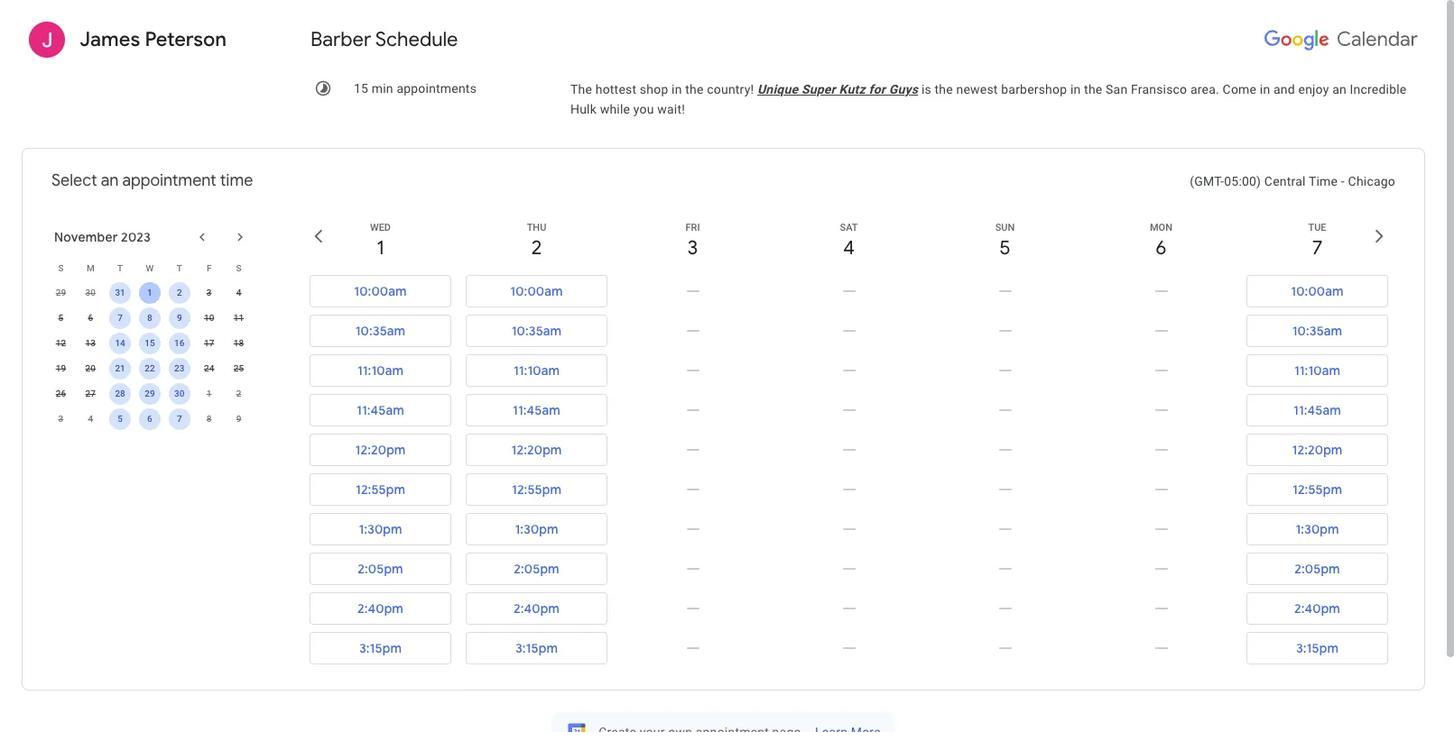 Task type: describe. For each thing, give the bounding box(es) containing it.
2:40pm button for 1
[[310, 593, 451, 626]]

you
[[633, 102, 654, 116]]

october 30, no available times element
[[80, 283, 101, 304]]

15 for 15
[[145, 339, 155, 348]]

sun 5
[[995, 222, 1015, 261]]

1 vertical spatial 7 cell
[[165, 407, 194, 432]]

barber
[[311, 27, 371, 52]]

10:35am for 1
[[355, 323, 406, 339]]

1:30pm list item for 7
[[1239, 510, 1396, 550]]

4 inside sat 4
[[843, 236, 855, 261]]

1:30pm button for 7
[[1247, 514, 1388, 546]]

come
[[1223, 82, 1257, 97]]

is
[[922, 82, 931, 97]]

19, no available times element
[[50, 358, 72, 380]]

hulk
[[571, 102, 597, 116]]

0 horizontal spatial 29 cell
[[46, 281, 76, 306]]

barber schedule
[[311, 27, 458, 52]]

1 vertical spatial 30 cell
[[165, 382, 194, 407]]

29 for 29 element
[[145, 389, 155, 399]]

6 for the bottommost 6 cell
[[147, 414, 152, 424]]

area.
[[1191, 82, 1219, 97]]

james
[[79, 27, 140, 52]]

0 horizontal spatial 1
[[147, 288, 152, 298]]

11:45am list item for 1
[[302, 391, 459, 431]]

10:00am button for 2
[[466, 275, 608, 308]]

2:40pm list item for 7
[[1239, 589, 1396, 629]]

7 for top the 7 cell
[[118, 313, 123, 323]]

wed
[[370, 222, 391, 234]]

11
[[234, 313, 244, 323]]

24 cell
[[194, 357, 224, 382]]

central
[[1265, 174, 1306, 189]]

31
[[115, 288, 125, 298]]

23 cell
[[165, 357, 194, 382]]

5 inside sun 5
[[1000, 236, 1011, 261]]

is the newest barbershop in the san fransisco area. come in and enjoy an incredible hulk while you wait!
[[571, 82, 1407, 116]]

december 1, no available times element
[[198, 384, 220, 405]]

2:40pm for 1
[[357, 601, 403, 617]]

3 in from the left
[[1260, 82, 1270, 97]]

0 horizontal spatial 30 cell
[[76, 281, 105, 306]]

15 for 15 min appointments
[[354, 81, 368, 96]]

row containing s
[[46, 255, 254, 281]]

2 vertical spatial 2
[[236, 389, 241, 399]]

google calendar logo image
[[566, 722, 588, 733]]

1:30pm for 1
[[359, 522, 402, 538]]

3:15pm button for 7
[[1247, 633, 1388, 665]]

3:15pm button for 2
[[466, 633, 608, 665]]

12:20pm button for 7
[[1247, 434, 1388, 467]]

10:00am for 1
[[354, 283, 407, 300]]

2023
[[121, 229, 151, 246]]

12:20pm list item for 2
[[459, 431, 615, 470]]

row containing 26
[[46, 382, 254, 407]]

10:35am list item for 1
[[302, 311, 459, 351]]

m
[[87, 263, 94, 273]]

1 horizontal spatial 5 cell
[[105, 407, 135, 432]]

24, no available times element
[[198, 358, 220, 380]]

5, no available times element
[[50, 308, 72, 329]]

kutz
[[839, 82, 866, 97]]

1 horizontal spatial 2 cell
[[224, 382, 254, 407]]

29 element
[[139, 384, 161, 405]]

10:00am for 2
[[510, 283, 563, 300]]

wed 1
[[370, 222, 391, 261]]

11:10am list item for 1
[[302, 351, 459, 391]]

21 element
[[109, 358, 131, 380]]

9 for the topmost 9 cell
[[177, 313, 182, 323]]

12:55pm button for 2
[[466, 474, 608, 506]]

15 min appointments
[[354, 81, 477, 96]]

3:15pm for 2
[[515, 641, 558, 657]]

17 cell
[[194, 331, 224, 357]]

wait!
[[657, 102, 685, 116]]

11:45am for 2
[[513, 403, 560, 419]]

30 element
[[169, 384, 190, 405]]

3, no available times element
[[198, 283, 220, 304]]

2:05pm for 1
[[358, 561, 403, 578]]

10:35am for 2
[[512, 323, 562, 339]]

12:20pm list item for 7
[[1239, 431, 1396, 470]]

10:35am button for 1
[[310, 315, 451, 348]]

18 cell
[[224, 331, 254, 357]]

december 2, no available times element
[[228, 384, 250, 405]]

2:05pm for 7
[[1295, 561, 1340, 578]]

7 for the bottommost the 7 cell
[[177, 414, 182, 424]]

peterson
[[145, 27, 227, 52]]

1:30pm button for 1
[[310, 514, 451, 546]]

while
[[600, 102, 630, 116]]

12:20pm for 2
[[511, 442, 562, 459]]

0 horizontal spatial an
[[101, 171, 119, 191]]

sat 4
[[840, 222, 858, 261]]

1 the from the left
[[685, 82, 704, 97]]

san
[[1106, 82, 1128, 97]]

fri
[[686, 222, 700, 234]]

0 horizontal spatial 5 cell
[[46, 306, 76, 331]]

for
[[869, 82, 886, 97]]

23 element
[[169, 358, 190, 380]]

1 vertical spatial 9 cell
[[224, 407, 254, 432]]

1 vertical spatial 6 cell
[[135, 407, 165, 432]]

12
[[56, 339, 66, 348]]

12:55pm list item for 7
[[1239, 470, 1396, 510]]

0 horizontal spatial 2
[[177, 288, 182, 298]]

2:05pm list item for 2
[[459, 550, 615, 589]]

2:05pm button for 1
[[310, 553, 451, 586]]

0 horizontal spatial 4 cell
[[76, 407, 105, 432]]

1 t from the left
[[117, 263, 123, 273]]

12:55pm for 7
[[1293, 482, 1342, 498]]

7 inside tue 7
[[1312, 236, 1323, 261]]

2 the from the left
[[935, 82, 953, 97]]

1:30pm list item for 2
[[459, 510, 615, 550]]

28 cell
[[105, 382, 135, 407]]

16
[[174, 339, 185, 348]]

11:10am for 7
[[1294, 363, 1341, 379]]

18, no available times element
[[228, 333, 250, 355]]

4 for december 4, no available times 'element'
[[88, 414, 93, 424]]

shop
[[640, 82, 668, 97]]

3 inside fri 3
[[687, 236, 698, 261]]

11:45am list item for 7
[[1239, 391, 1396, 431]]

december 9, no available times element
[[228, 409, 250, 431]]

3:15pm list item for 7
[[1239, 629, 1396, 669]]

2:40pm list item for 2
[[459, 589, 615, 629]]

26, no available times element
[[50, 384, 72, 405]]

appointment
[[122, 171, 216, 191]]

the
[[571, 82, 592, 97]]

27
[[85, 389, 96, 399]]

newest
[[956, 82, 998, 97]]

28 element
[[109, 384, 131, 405]]

2 vertical spatial 1
[[207, 389, 212, 399]]

tue
[[1308, 222, 1327, 234]]

11:10am list item for 2
[[459, 351, 615, 391]]

2:05pm list item for 1
[[302, 550, 459, 589]]

0 vertical spatial 1 cell
[[135, 281, 165, 306]]

navigate_before button
[[191, 227, 213, 248]]

22 element
[[139, 358, 161, 380]]

1 in from the left
[[672, 82, 682, 97]]

1 inside wed 1
[[377, 236, 384, 261]]

incredible
[[1350, 82, 1407, 97]]

time
[[220, 171, 253, 191]]

appointments
[[397, 81, 477, 96]]

1 horizontal spatial 3 cell
[[194, 281, 224, 306]]

0 vertical spatial 8 cell
[[135, 306, 165, 331]]

the hottest shop in the country! unique super kutz for guys
[[571, 82, 918, 97]]

fransisco
[[1131, 82, 1187, 97]]

9 for 9 cell to the bottom
[[236, 414, 241, 424]]

row containing 12
[[46, 331, 254, 357]]

2:05pm button for 2
[[466, 553, 608, 586]]

15 cell
[[135, 331, 165, 357]]

11:45am button for 2
[[466, 394, 608, 427]]

december 3, no available times element
[[50, 409, 72, 431]]

row containing 3
[[46, 407, 254, 432]]

26 cell
[[46, 382, 76, 407]]

google logo image
[[1261, 25, 1418, 54]]

december 4, no available times element
[[80, 409, 101, 431]]

barbershop
[[1001, 82, 1067, 97]]

10:35am for 7
[[1292, 323, 1343, 339]]

3:15pm for 1
[[359, 641, 402, 657]]

12:20pm button for 1
[[310, 434, 451, 467]]

0 vertical spatial 9 cell
[[165, 306, 194, 331]]

17
[[204, 339, 214, 348]]

30 for 30 element
[[174, 389, 185, 399]]

enjoy
[[1299, 82, 1329, 97]]

navigate_next
[[232, 229, 248, 246]]

11:10am for 1
[[357, 363, 404, 379]]

10
[[204, 313, 214, 323]]

14
[[115, 339, 125, 348]]

sun
[[995, 222, 1015, 234]]

16 cell
[[165, 331, 194, 357]]

20 cell
[[76, 357, 105, 382]]

row group containing 29
[[46, 281, 254, 432]]

12:20pm list item for 1
[[302, 431, 459, 470]]

13, no available times element
[[80, 333, 101, 355]]

6 for top 6 cell
[[88, 313, 93, 323]]

guys
[[889, 82, 918, 97]]

and
[[1274, 82, 1295, 97]]

17, no available times element
[[198, 333, 220, 355]]

14 cell
[[105, 331, 135, 357]]

0 vertical spatial 2 cell
[[165, 281, 194, 306]]

december 6 element
[[139, 409, 161, 431]]

1 horizontal spatial 8 cell
[[194, 407, 224, 432]]

4, no available times element
[[228, 283, 250, 304]]

country!
[[707, 82, 754, 97]]

12 cell
[[46, 331, 76, 357]]



Task type: vqa. For each thing, say whether or not it's contained in the screenshot.
Events from Gmail Gmail can automatically create events that can be displayed on your calendar. These events will help you keep track of things like flights and other reservations.
no



Task type: locate. For each thing, give the bounding box(es) containing it.
10:35am button down thu 2
[[466, 315, 608, 348]]

1 cell
[[135, 281, 165, 306], [194, 382, 224, 407]]

10:00am button for 7
[[1247, 275, 1388, 308]]

1 vertical spatial 7
[[118, 313, 123, 323]]

11:45am inside wednesday, november 1, 2023 "list"
[[357, 403, 404, 419]]

15 element
[[139, 333, 161, 355]]

2 11:45am button from the left
[[466, 394, 608, 427]]

18
[[234, 339, 244, 348]]

10:00am button down wed 1
[[310, 275, 451, 308]]

1 horizontal spatial t
[[177, 263, 182, 273]]

24
[[204, 364, 214, 374]]

4 up 11
[[236, 288, 241, 298]]

1:30pm button inside thursday, november 2, 2023 list
[[466, 514, 608, 546]]

11:10am list item
[[302, 351, 459, 391], [459, 351, 615, 391], [1239, 351, 1396, 391]]

3 2:05pm button from the left
[[1247, 553, 1388, 586]]

10:35am list item down wed 1
[[302, 311, 459, 351]]

25, no available times element
[[228, 358, 250, 380]]

3 2:40pm button from the left
[[1247, 593, 1388, 626]]

2 3:15pm button from the left
[[466, 633, 608, 665]]

3 cell up 10
[[194, 281, 224, 306]]

8
[[147, 313, 152, 323], [207, 414, 212, 424]]

the left country!
[[685, 82, 704, 97]]

0 horizontal spatial 12:55pm button
[[310, 474, 451, 506]]

11:10am button
[[310, 355, 451, 387], [466, 355, 608, 387], [1247, 355, 1388, 387]]

2 10:35am from the left
[[512, 323, 562, 339]]

2 horizontal spatial 5
[[1000, 236, 1011, 261]]

10:00am list item for 2
[[459, 272, 615, 311]]

2 horizontal spatial 1:30pm
[[1296, 522, 1339, 538]]

row
[[46, 255, 254, 281], [46, 281, 254, 306], [46, 306, 254, 331], [46, 331, 254, 357], [46, 357, 254, 382], [46, 382, 254, 407], [46, 407, 254, 432]]

3 12:20pm list item from the left
[[1239, 431, 1396, 470]]

10:00am button down thu 2
[[466, 275, 608, 308]]

1 horizontal spatial 2:05pm button
[[466, 553, 608, 586]]

11:10am list item for 7
[[1239, 351, 1396, 391]]

11:45am
[[357, 403, 404, 419], [513, 403, 560, 419], [1294, 403, 1341, 419]]

row containing 19
[[46, 357, 254, 382]]

navigate_next button
[[229, 227, 251, 248]]

1:30pm list item for 1
[[302, 510, 459, 550]]

1 horizontal spatial in
[[1071, 82, 1081, 97]]

6 inside mon 6
[[1156, 236, 1167, 261]]

2 2:05pm button from the left
[[466, 553, 608, 586]]

1 2:40pm list item from the left
[[302, 589, 459, 629]]

11:10am inside thursday, november 2, 2023 list
[[514, 363, 560, 379]]

3 inside december 3, no available times 'element'
[[58, 414, 63, 424]]

1 row from the top
[[46, 255, 254, 281]]

3 3:15pm button from the left
[[1247, 633, 1388, 665]]

3:15pm inside wednesday, november 1, 2023 "list"
[[359, 641, 402, 657]]

11:10am button inside thursday, november 2, 2023 list
[[466, 355, 608, 387]]

3:15pm inside tuesday, november 7, 2023 list
[[1296, 641, 1339, 657]]

3 inside 3, no available times element
[[207, 288, 212, 298]]

-
[[1341, 174, 1345, 189]]

2
[[531, 236, 542, 261], [177, 288, 182, 298], [236, 389, 241, 399]]

3:15pm inside thursday, november 2, 2023 list
[[515, 641, 558, 657]]

3 11:45am button from the left
[[1247, 394, 1388, 427]]

1 horizontal spatial 1 cell
[[194, 382, 224, 407]]

1:30pm button inside wednesday, november 1, 2023 "list"
[[310, 514, 451, 546]]

0 horizontal spatial 12:55pm
[[356, 482, 405, 498]]

11:45am button for 1
[[310, 394, 451, 427]]

0 horizontal spatial 8 cell
[[135, 306, 165, 331]]

29 for october 29, no available times element
[[56, 288, 66, 298]]

4
[[843, 236, 855, 261], [236, 288, 241, 298], [88, 414, 93, 424]]

2 horizontal spatial 7
[[1312, 236, 1323, 261]]

3 2:40pm list item from the left
[[1239, 589, 1396, 629]]

15 inside 15 element
[[145, 339, 155, 348]]

3:15pm button for 1
[[310, 633, 451, 665]]

1 11:10am from the left
[[357, 363, 404, 379]]

10:00am inside thursday, november 2, 2023 list
[[510, 283, 563, 300]]

0 vertical spatial 9
[[177, 313, 182, 323]]

10:00am down wed 1
[[354, 283, 407, 300]]

9 up the 16 at left top
[[177, 313, 182, 323]]

0 vertical spatial 8
[[147, 313, 152, 323]]

11:10am for 2
[[514, 363, 560, 379]]

2 s from the left
[[236, 263, 242, 273]]

27 cell
[[76, 382, 105, 407]]

2 2:40pm button from the left
[[466, 593, 608, 626]]

thu
[[527, 222, 546, 234]]

1 10:00am from the left
[[354, 283, 407, 300]]

2 1:30pm button from the left
[[466, 514, 608, 546]]

12:20pm inside wednesday, november 1, 2023 "list"
[[355, 442, 406, 459]]

2 horizontal spatial 3
[[687, 236, 698, 261]]

7 cell down 30 element
[[165, 407, 194, 432]]

2 11:45am list item from the left
[[459, 391, 615, 431]]

2 12:20pm from the left
[[511, 442, 562, 459]]

6 down mon
[[1156, 236, 1167, 261]]

3 11:10am list item from the left
[[1239, 351, 1396, 391]]

7 cell up "14"
[[105, 306, 135, 331]]

t up 31
[[117, 263, 123, 273]]

3:15pm list item
[[302, 629, 459, 669], [459, 629, 615, 669], [1239, 629, 1396, 669]]

30 cell up 6, no available times element on the left
[[76, 281, 105, 306]]

1 horizontal spatial 3
[[207, 288, 212, 298]]

2 3:15pm list item from the left
[[459, 629, 615, 669]]

9 cell down december 2, no available times element
[[224, 407, 254, 432]]

11:45am list item for 2
[[459, 391, 615, 431]]

15
[[354, 81, 368, 96], [145, 339, 155, 348]]

11, no available times element
[[228, 308, 250, 329]]

navigate_before
[[194, 229, 210, 246]]

2 10:00am button from the left
[[466, 275, 608, 308]]

1 horizontal spatial 4 cell
[[224, 281, 254, 306]]

0 vertical spatial 4 cell
[[224, 281, 254, 306]]

29 down 22 element in the left of the page
[[145, 389, 155, 399]]

12:20pm button for 2
[[466, 434, 608, 467]]

10:35am list item for 7
[[1239, 311, 1396, 351]]

3 10:00am button from the left
[[1247, 275, 1388, 308]]

1 horizontal spatial 29
[[145, 389, 155, 399]]

mon 6
[[1150, 222, 1173, 261]]

2 2:05pm list item from the left
[[459, 550, 615, 589]]

1 horizontal spatial 9 cell
[[224, 407, 254, 432]]

11:10am button inside tuesday, november 7, 2023 list
[[1247, 355, 1388, 387]]

26
[[56, 389, 66, 399]]

29 inside october 29, no available times element
[[56, 288, 66, 298]]

11:10am button for 2
[[466, 355, 608, 387]]

12:20pm
[[355, 442, 406, 459], [511, 442, 562, 459], [1292, 442, 1343, 459]]

december 7 element
[[169, 409, 190, 431]]

1 10:35am from the left
[[355, 323, 406, 339]]

1 s from the left
[[58, 263, 64, 273]]

10:00am button down tue 7
[[1247, 275, 1388, 308]]

1 vertical spatial 3 cell
[[46, 407, 76, 432]]

2 10:35am button from the left
[[466, 315, 608, 348]]

3 10:00am list item from the left
[[1239, 272, 1396, 311]]

10:35am inside wednesday, november 1, 2023 "list"
[[355, 323, 406, 339]]

3 12:55pm button from the left
[[1247, 474, 1388, 506]]

chicago
[[1348, 174, 1396, 189]]

2:40pm inside tuesday, november 7, 2023 list
[[1294, 601, 1340, 617]]

9 cell up the 16 at left top
[[165, 306, 194, 331]]

10:00am for 7
[[1291, 283, 1344, 300]]

1 cell down w
[[135, 281, 165, 306]]

2:40pm for 2
[[514, 601, 560, 617]]

12:55pm inside thursday, november 2, 2023 list
[[512, 482, 562, 498]]

w
[[146, 263, 154, 273]]

12:20pm list item
[[302, 431, 459, 470], [459, 431, 615, 470], [1239, 431, 1396, 470]]

row down 29 element
[[46, 407, 254, 432]]

2 horizontal spatial 3:15pm
[[1296, 641, 1339, 657]]

10:35am list item
[[302, 311, 459, 351], [459, 311, 615, 351], [1239, 311, 1396, 351]]

2 cell left 3, no available times element
[[165, 281, 194, 306]]

10:35am list item for 2
[[459, 311, 615, 351]]

10:35am list item down thu 2
[[459, 311, 615, 351]]

an right select
[[101, 171, 119, 191]]

1 10:35am button from the left
[[310, 315, 451, 348]]

tue 7
[[1308, 222, 1327, 261]]

8 down december 1, no available times element
[[207, 414, 212, 424]]

0 horizontal spatial 2 cell
[[165, 281, 194, 306]]

4 row from the top
[[46, 331, 254, 357]]

0 horizontal spatial 4
[[88, 414, 93, 424]]

30 down m
[[85, 288, 96, 298]]

2 12:20pm button from the left
[[466, 434, 608, 467]]

8 inside december 8, no available times element
[[207, 414, 212, 424]]

0 horizontal spatial 10:00am
[[354, 283, 407, 300]]

0 horizontal spatial 12:20pm
[[355, 442, 406, 459]]

8 for rightmost 8 cell
[[207, 414, 212, 424]]

1 horizontal spatial 1:30pm
[[515, 522, 558, 538]]

november
[[54, 229, 118, 246]]

2 t from the left
[[177, 263, 182, 273]]

1 horizontal spatial 15
[[354, 81, 368, 96]]

2 vertical spatial 4
[[88, 414, 93, 424]]

0 horizontal spatial 2:40pm
[[357, 601, 403, 617]]

1 horizontal spatial 11:10am button
[[466, 355, 608, 387]]

1 horizontal spatial 3:15pm
[[515, 641, 558, 657]]

december 8, no available times element
[[198, 409, 220, 431]]

15 left min at the left top of the page
[[354, 81, 368, 96]]

0 horizontal spatial 9
[[177, 313, 182, 323]]

3 10:00am from the left
[[1291, 283, 1344, 300]]

30 down 23 'element'
[[174, 389, 185, 399]]

7 down tue
[[1312, 236, 1323, 261]]

schedule
[[375, 27, 458, 52]]

25 cell
[[224, 357, 254, 382]]

5 down october 29, no available times element
[[58, 313, 63, 323]]

0 horizontal spatial 12:20pm button
[[310, 434, 451, 467]]

5 cell
[[46, 306, 76, 331], [105, 407, 135, 432]]

f
[[207, 263, 212, 273]]

5 inside "element"
[[58, 313, 63, 323]]

1 vertical spatial 2
[[177, 288, 182, 298]]

s up 4, no available times element
[[236, 263, 242, 273]]

0 vertical spatial 15
[[354, 81, 368, 96]]

2 vertical spatial 7
[[177, 414, 182, 424]]

12:55pm button for 7
[[1247, 474, 1388, 506]]

6 row from the top
[[46, 382, 254, 407]]

1 cell up december 8, no available times element
[[194, 382, 224, 407]]

2:40pm button inside wednesday, november 1, 2023 "list"
[[310, 593, 451, 626]]

2:05pm list item for 7
[[1239, 550, 1396, 589]]

james peterson
[[79, 27, 227, 52]]

22 cell
[[135, 357, 165, 382]]

5 row from the top
[[46, 357, 254, 382]]

12:55pm button
[[310, 474, 451, 506], [466, 474, 608, 506], [1247, 474, 1388, 506]]

2 inside thu 2
[[531, 236, 542, 261]]

9
[[177, 313, 182, 323], [236, 414, 241, 424]]

23
[[174, 364, 185, 374]]

29 cell up december 6 element
[[135, 382, 165, 407]]

7 down 31 cell on the left of the page
[[118, 313, 123, 323]]

0 vertical spatial 30 cell
[[76, 281, 105, 306]]

7 down 30 element
[[177, 414, 182, 424]]

3 the from the left
[[1084, 82, 1103, 97]]

row up 15 element
[[46, 306, 254, 331]]

0 vertical spatial 2
[[531, 236, 542, 261]]

19 cell
[[46, 357, 76, 382]]

3 cell down 26, no available times element
[[46, 407, 76, 432]]

2:05pm button for 7
[[1247, 553, 1388, 586]]

1 12:55pm from the left
[[356, 482, 405, 498]]

1:30pm button inside tuesday, november 7, 2023 list
[[1247, 514, 1388, 546]]

3 2:05pm from the left
[[1295, 561, 1340, 578]]

(gmt-05:00) central time - chicago
[[1190, 174, 1396, 189]]

12:55pm list item for 1
[[302, 470, 459, 510]]

1 horizontal spatial 8
[[207, 414, 212, 424]]

2 1:30pm list item from the left
[[459, 510, 615, 550]]

t right w
[[177, 263, 182, 273]]

13 cell
[[76, 331, 105, 357]]

2:40pm inside thursday, november 2, 2023 list
[[514, 601, 560, 617]]

0 horizontal spatial 10:35am button
[[310, 315, 451, 348]]

12:20pm inside tuesday, november 7, 2023 list
[[1292, 442, 1343, 459]]

6 down 29 element
[[147, 414, 152, 424]]

0 horizontal spatial 2:05pm button
[[310, 553, 451, 586]]

4 inside 'element'
[[88, 414, 93, 424]]

2 cell
[[165, 281, 194, 306], [224, 382, 254, 407]]

6 down october 30, no available times element
[[88, 313, 93, 323]]

0 vertical spatial 1
[[377, 236, 384, 261]]

0 vertical spatial 7 cell
[[105, 306, 135, 331]]

2 11:10am list item from the left
[[459, 351, 615, 391]]

0 horizontal spatial the
[[685, 82, 704, 97]]

12:55pm list item
[[302, 470, 459, 510], [459, 470, 615, 510], [1239, 470, 1396, 510]]

11:10am button inside wednesday, november 1, 2023 "list"
[[310, 355, 451, 387]]

11:10am button for 7
[[1247, 355, 1388, 387]]

12:55pm inside tuesday, november 7, 2023 list
[[1293, 482, 1342, 498]]

3 10:35am button from the left
[[1247, 315, 1388, 348]]

0 horizontal spatial 11:45am button
[[310, 394, 451, 427]]

0 vertical spatial an
[[1333, 82, 1347, 97]]

3:15pm for 7
[[1296, 641, 1339, 657]]

in up wait!
[[672, 82, 682, 97]]

1 12:55pm list item from the left
[[302, 470, 459, 510]]

2 down thu
[[531, 236, 542, 261]]

2 10:35am list item from the left
[[459, 311, 615, 351]]

3 11:10am button from the left
[[1247, 355, 1388, 387]]

8 cell down december 1, no available times element
[[194, 407, 224, 432]]

t
[[117, 263, 123, 273], [177, 263, 182, 273]]

0 horizontal spatial 5
[[58, 313, 63, 323]]

row down the 2023
[[46, 255, 254, 281]]

1 10:35am list item from the left
[[302, 311, 459, 351]]

0 vertical spatial 6
[[1156, 236, 1167, 261]]

2 down 25 cell
[[236, 389, 241, 399]]

3 1:30pm from the left
[[1296, 522, 1339, 538]]

10, no available times element
[[198, 308, 220, 329]]

in left san
[[1071, 82, 1081, 97]]

2 2:40pm from the left
[[514, 601, 560, 617]]

row containing 5
[[46, 306, 254, 331]]

30 inside october 30, no available times element
[[85, 288, 96, 298]]

8 up 15 element
[[147, 313, 152, 323]]

1 horizontal spatial 12:20pm button
[[466, 434, 608, 467]]

2 left 3, no available times element
[[177, 288, 182, 298]]

1 horizontal spatial the
[[935, 82, 953, 97]]

fri 3
[[686, 222, 700, 261]]

10:35am inside thursday, november 2, 2023 list
[[512, 323, 562, 339]]

3 1:30pm button from the left
[[1247, 514, 1388, 546]]

time
[[1309, 174, 1338, 189]]

2 horizontal spatial 11:10am
[[1294, 363, 1341, 379]]

row up december 6 element
[[46, 382, 254, 407]]

an inside is the newest barbershop in the san fransisco area. come in and enjoy an incredible hulk while you wait!
[[1333, 82, 1347, 97]]

1 horizontal spatial 12:55pm
[[512, 482, 562, 498]]

sat
[[840, 222, 858, 234]]

tuesday, november 7, 2023 list
[[1239, 272, 1396, 669]]

2:40pm for 7
[[1294, 601, 1340, 617]]

10:00am inside tuesday, november 7, 2023 list
[[1291, 283, 1344, 300]]

11:10am inside tuesday, november 7, 2023 list
[[1294, 363, 1341, 379]]

1 2:05pm from the left
[[358, 561, 403, 578]]

3 for december 3, no available times 'element'
[[58, 414, 63, 424]]

3 11:45am list item from the left
[[1239, 391, 1396, 431]]

15 up 22
[[145, 339, 155, 348]]

4 cell
[[224, 281, 254, 306], [76, 407, 105, 432]]

1 horizontal spatial 11:45am
[[513, 403, 560, 419]]

12:55pm inside wednesday, november 1, 2023 "list"
[[356, 482, 405, 498]]

1 11:10am button from the left
[[310, 355, 451, 387]]

5
[[1000, 236, 1011, 261], [58, 313, 63, 323], [118, 414, 123, 424]]

1 1:30pm list item from the left
[[302, 510, 459, 550]]

14 element
[[109, 333, 131, 355]]

1 horizontal spatial 30
[[174, 389, 185, 399]]

1:30pm button for 2
[[466, 514, 608, 546]]

12:55pm list item for 2
[[459, 470, 615, 510]]

12:20pm button
[[310, 434, 451, 467], [466, 434, 608, 467], [1247, 434, 1388, 467]]

1 down wed
[[377, 236, 384, 261]]

2 horizontal spatial 10:00am
[[1291, 283, 1344, 300]]

5 for rightmost 5 "cell"
[[118, 414, 123, 424]]

1 1:30pm button from the left
[[310, 514, 451, 546]]

5 down the 28 element
[[118, 414, 123, 424]]

10:35am inside tuesday, november 7, 2023 list
[[1292, 323, 1343, 339]]

7
[[1312, 236, 1323, 261], [118, 313, 123, 323], [177, 414, 182, 424]]

1 12:20pm button from the left
[[310, 434, 451, 467]]

1:30pm for 7
[[1296, 522, 1339, 538]]

november 2023 grid
[[46, 255, 254, 432]]

1 vertical spatial 1
[[147, 288, 152, 298]]

2 2:05pm from the left
[[514, 561, 559, 578]]

s up october 29, no available times element
[[58, 263, 64, 273]]

0 vertical spatial 3 cell
[[194, 281, 224, 306]]

1:30pm
[[359, 522, 402, 538], [515, 522, 558, 538], [1296, 522, 1339, 538]]

10 cell
[[194, 306, 224, 331]]

2 vertical spatial 5
[[118, 414, 123, 424]]

2 12:55pm from the left
[[512, 482, 562, 498]]

1 vertical spatial 5 cell
[[105, 407, 135, 432]]

1:30pm inside thursday, november 2, 2023 list
[[515, 522, 558, 538]]

1 10:00am list item from the left
[[302, 272, 459, 311]]

1:30pm for 2
[[515, 522, 558, 538]]

3 3:15pm from the left
[[1296, 641, 1339, 657]]

3 down 'fri'
[[687, 236, 698, 261]]

16 element
[[169, 333, 190, 355]]

0 horizontal spatial t
[[117, 263, 123, 273]]

super
[[801, 82, 836, 97]]

30 inside 30 element
[[174, 389, 185, 399]]

10:00am inside wednesday, november 1, 2023 "list"
[[354, 283, 407, 300]]

12:55pm for 1
[[356, 482, 405, 498]]

1 horizontal spatial 3:15pm button
[[466, 633, 608, 665]]

1 vertical spatial 29 cell
[[135, 382, 165, 407]]

2 11:45am from the left
[[513, 403, 560, 419]]

3 down the f
[[207, 288, 212, 298]]

9 cell
[[165, 306, 194, 331], [224, 407, 254, 432]]

7 cell
[[105, 306, 135, 331], [165, 407, 194, 432]]

2 12:55pm button from the left
[[466, 474, 608, 506]]

29 cell
[[46, 281, 76, 306], [135, 382, 165, 407]]

2:40pm button inside thursday, november 2, 2023 list
[[466, 593, 608, 626]]

1 11:45am from the left
[[357, 403, 404, 419]]

2:05pm inside wednesday, november 1, 2023 "list"
[[358, 561, 403, 578]]

december 5 element
[[109, 409, 131, 431]]

10:00am button for 1
[[310, 275, 451, 308]]

2 horizontal spatial 10:00am button
[[1247, 275, 1388, 308]]

6
[[1156, 236, 1167, 261], [88, 313, 93, 323], [147, 414, 152, 424]]

2:40pm list item
[[302, 589, 459, 629], [459, 589, 615, 629], [1239, 589, 1396, 629]]

6 cell
[[76, 306, 105, 331], [135, 407, 165, 432]]

3 down 26 "cell"
[[58, 414, 63, 424]]

0 horizontal spatial 3:15pm button
[[310, 633, 451, 665]]

12:20pm for 1
[[355, 442, 406, 459]]

6 cell down 29 element
[[135, 407, 165, 432]]

9 down december 2, no available times element
[[236, 414, 241, 424]]

6 cell up 13
[[76, 306, 105, 331]]

1 horizontal spatial 4
[[236, 288, 241, 298]]

1 horizontal spatial 1:30pm button
[[466, 514, 608, 546]]

in left and
[[1260, 82, 1270, 97]]

3 2:05pm list item from the left
[[1239, 550, 1396, 589]]

30
[[85, 288, 96, 298], [174, 389, 185, 399]]

0 horizontal spatial s
[[58, 263, 64, 273]]

5 for the leftmost 5 "cell"
[[58, 313, 63, 323]]

10:00am list item down thu 2
[[459, 272, 615, 311]]

27, no available times element
[[80, 384, 101, 405]]

1 2:05pm button from the left
[[310, 553, 451, 586]]

11:45am inside thursday, november 2, 2023 list
[[513, 403, 560, 419]]

3 12:20pm from the left
[[1292, 442, 1343, 459]]

5 cell up 12
[[46, 306, 76, 331]]

1 down the 24, no available times element
[[207, 389, 212, 399]]

11:45am inside tuesday, november 7, 2023 list
[[1294, 403, 1341, 419]]

3 row from the top
[[46, 306, 254, 331]]

2:40pm
[[357, 601, 403, 617], [514, 601, 560, 617], [1294, 601, 1340, 617]]

3 2:40pm from the left
[[1294, 601, 1340, 617]]

row group
[[46, 281, 254, 432]]

1 vertical spatial 29
[[145, 389, 155, 399]]

11:45am button for 7
[[1247, 394, 1388, 427]]

1 2:40pm from the left
[[357, 601, 403, 617]]

10:00am
[[354, 283, 407, 300], [510, 283, 563, 300], [1291, 283, 1344, 300]]

0 horizontal spatial 11:10am button
[[310, 355, 451, 387]]

wednesday, november 1, 2023 list
[[302, 272, 459, 669]]

10:35am down wed 1
[[355, 323, 406, 339]]

12:20pm inside thursday, november 2, 2023 list
[[511, 442, 562, 459]]

19
[[56, 364, 66, 374]]

8 cell
[[135, 306, 165, 331], [194, 407, 224, 432]]

1:30pm list item
[[302, 510, 459, 550], [459, 510, 615, 550], [1239, 510, 1396, 550]]

10:00am list item down tue 7
[[1239, 272, 1396, 311]]

1 2:05pm list item from the left
[[302, 550, 459, 589]]

10:35am button for 7
[[1247, 315, 1388, 348]]

2 row from the top
[[46, 281, 254, 306]]

10:00am list item for 1
[[302, 272, 459, 311]]

1 horizontal spatial 9
[[236, 414, 241, 424]]

2 2:40pm list item from the left
[[459, 589, 615, 629]]

0 horizontal spatial 8
[[147, 313, 152, 323]]

10:35am button for 2
[[466, 315, 608, 348]]

10:00am down tue 7
[[1291, 283, 1344, 300]]

2:40pm button inside tuesday, november 7, 2023 list
[[1247, 593, 1388, 626]]

row down 15 element
[[46, 357, 254, 382]]

8 cell up 15 element
[[135, 306, 165, 331]]

6, no available times element
[[80, 308, 101, 329]]

2 horizontal spatial 10:35am
[[1292, 323, 1343, 339]]

1 12:20pm from the left
[[355, 442, 406, 459]]

november 2023
[[54, 229, 151, 246]]

1 3:15pm list item from the left
[[302, 629, 459, 669]]

10:35am button down wed 1
[[310, 315, 451, 348]]

11 cell
[[224, 306, 254, 331]]

21
[[115, 364, 125, 374]]

8 for 8 cell to the top
[[147, 313, 152, 323]]

0 horizontal spatial 7
[[118, 313, 123, 323]]

0 horizontal spatial 10:00am button
[[310, 275, 451, 308]]

11:10am
[[357, 363, 404, 379], [514, 363, 560, 379], [1294, 363, 1341, 379]]

30 for october 30, no available times element
[[85, 288, 96, 298]]

5 cell down the 28 element
[[105, 407, 135, 432]]

10:00am list item for 7
[[1239, 272, 1396, 311]]

1 11:10am list item from the left
[[302, 351, 459, 391]]

1 horizontal spatial 11:45am button
[[466, 394, 608, 427]]

row up 22
[[46, 331, 254, 357]]

11:45am for 1
[[357, 403, 404, 419]]

3:15pm
[[359, 641, 402, 657], [515, 641, 558, 657], [1296, 641, 1339, 657]]

2:40pm list item for 1
[[302, 589, 459, 629]]

10:35am down tue 7
[[1292, 323, 1343, 339]]

hottest
[[596, 82, 637, 97]]

an right 'enjoy'
[[1333, 82, 1347, 97]]

(gmt-
[[1190, 174, 1224, 189]]

10:00am list item
[[302, 272, 459, 311], [459, 272, 615, 311], [1239, 272, 1396, 311]]

1 horizontal spatial 10:00am button
[[466, 275, 608, 308]]

7 row from the top
[[46, 407, 254, 432]]

3 12:20pm button from the left
[[1247, 434, 1388, 467]]

28
[[115, 389, 125, 399]]

2 horizontal spatial 1:30pm button
[[1247, 514, 1388, 546]]

21 cell
[[105, 357, 135, 382]]

1:30pm inside tuesday, november 7, 2023 list
[[1296, 522, 1339, 538]]

10:00am down thu 2
[[510, 283, 563, 300]]

row containing 29
[[46, 281, 254, 306]]

29 up 5, no available times "element"
[[56, 288, 66, 298]]

1 vertical spatial 3
[[207, 288, 212, 298]]

1 10:00am button from the left
[[310, 275, 451, 308]]

22
[[145, 364, 155, 374]]

2:40pm inside wednesday, november 1, 2023 "list"
[[357, 601, 403, 617]]

3 10:35am list item from the left
[[1239, 311, 1396, 351]]

1:30pm inside wednesday, november 1, 2023 "list"
[[359, 522, 402, 538]]

0 vertical spatial 6 cell
[[76, 306, 105, 331]]

31 cell
[[105, 281, 135, 306]]

1 12:20pm list item from the left
[[302, 431, 459, 470]]

12:55pm button for 1
[[310, 474, 451, 506]]

2 horizontal spatial 2
[[531, 236, 542, 261]]

20, no available times element
[[80, 358, 101, 380]]

mon
[[1150, 222, 1173, 234]]

4 for 4, no available times element
[[236, 288, 241, 298]]

2:05pm for 2
[[514, 561, 559, 578]]

0 horizontal spatial 11:10am
[[357, 363, 404, 379]]

3:15pm list item for 2
[[459, 629, 615, 669]]

3 11:10am from the left
[[1294, 363, 1341, 379]]

11:10am inside wednesday, november 1, 2023 "list"
[[357, 363, 404, 379]]

1
[[377, 236, 384, 261], [147, 288, 152, 298], [207, 389, 212, 399]]

12:55pm for 2
[[512, 482, 562, 498]]

unique
[[757, 82, 798, 97]]

2 horizontal spatial 1
[[377, 236, 384, 261]]

2 10:00am from the left
[[510, 283, 563, 300]]

10:35am down thu 2
[[512, 323, 562, 339]]

3 11:45am from the left
[[1294, 403, 1341, 419]]

11:10am button for 1
[[310, 355, 451, 387]]

the
[[685, 82, 704, 97], [935, 82, 953, 97], [1084, 82, 1103, 97]]

3 cell
[[194, 281, 224, 306], [46, 407, 76, 432]]

0 vertical spatial 3
[[687, 236, 698, 261]]

20
[[85, 364, 96, 374]]

2 11:10am from the left
[[514, 363, 560, 379]]

select
[[51, 171, 97, 191]]

3 3:15pm list item from the left
[[1239, 629, 1396, 669]]

13
[[85, 339, 96, 348]]

30 cell
[[76, 281, 105, 306], [165, 382, 194, 407]]

2:05pm list item
[[302, 550, 459, 589], [459, 550, 615, 589], [1239, 550, 1396, 589]]

4 down the 27, no available times element
[[88, 414, 93, 424]]

3 10:35am from the left
[[1292, 323, 1343, 339]]

1 down w
[[147, 288, 152, 298]]

october 31 element
[[109, 283, 131, 304]]

12, no available times element
[[50, 333, 72, 355]]

0 horizontal spatial 9 cell
[[165, 306, 194, 331]]

2 horizontal spatial 11:10am button
[[1247, 355, 1388, 387]]

1 vertical spatial 6
[[88, 313, 93, 323]]

2 11:10am button from the left
[[466, 355, 608, 387]]

3 for 3, no available times element
[[207, 288, 212, 298]]

10:35am button
[[310, 315, 451, 348], [466, 315, 608, 348], [1247, 315, 1388, 348]]

11:45am list item
[[302, 391, 459, 431], [459, 391, 615, 431], [1239, 391, 1396, 431]]

4 cell down the 27, no available times element
[[76, 407, 105, 432]]

29 inside 29 element
[[145, 389, 155, 399]]

10:00am list item down wed 1
[[302, 272, 459, 311]]

the right is
[[935, 82, 953, 97]]

25
[[234, 364, 244, 374]]

30 cell down 23 'element'
[[165, 382, 194, 407]]

4 down sat
[[843, 236, 855, 261]]

thu 2
[[527, 222, 546, 261]]

10:35am list item down tue 7
[[1239, 311, 1396, 351]]

05:00)
[[1224, 174, 1261, 189]]

0 vertical spatial 29 cell
[[46, 281, 76, 306]]

3
[[687, 236, 698, 261], [207, 288, 212, 298], [58, 414, 63, 424]]

2 12:55pm list item from the left
[[459, 470, 615, 510]]

2 cell up december 9, no available times element
[[224, 382, 254, 407]]

10:35am button down tue 7
[[1247, 315, 1388, 348]]

11:45am button
[[310, 394, 451, 427], [466, 394, 608, 427], [1247, 394, 1388, 427]]

0 horizontal spatial 29
[[56, 288, 66, 298]]

row down w
[[46, 281, 254, 306]]

3:15pm list item for 1
[[302, 629, 459, 669]]

2:40pm button for 7
[[1247, 593, 1388, 626]]

2:05pm inside thursday, november 2, 2023 list
[[514, 561, 559, 578]]

1 11:45am button from the left
[[310, 394, 451, 427]]

3 12:55pm from the left
[[1293, 482, 1342, 498]]

5 down sun
[[1000, 236, 1011, 261]]

2 3:15pm from the left
[[515, 641, 558, 657]]

4 cell up 11
[[224, 281, 254, 306]]

an
[[1333, 82, 1347, 97], [101, 171, 119, 191]]

2 in from the left
[[1071, 82, 1081, 97]]

thursday, november 2, 2023 list
[[459, 272, 615, 669]]

the left san
[[1084, 82, 1103, 97]]

2:40pm button for 2
[[466, 593, 608, 626]]

min
[[372, 81, 393, 96]]

october 29, no available times element
[[50, 283, 72, 304]]

0 horizontal spatial 10:35am
[[355, 323, 406, 339]]

2 horizontal spatial 12:20pm button
[[1247, 434, 1388, 467]]

29
[[56, 288, 66, 298], [145, 389, 155, 399]]

11:45am for 7
[[1294, 403, 1341, 419]]

2:05pm inside tuesday, november 7, 2023 list
[[1295, 561, 1340, 578]]

1 3:15pm from the left
[[359, 641, 402, 657]]

2 vertical spatial 3
[[58, 414, 63, 424]]

2 horizontal spatial 2:05pm button
[[1247, 553, 1388, 586]]

select an appointment time
[[51, 171, 253, 191]]

1 vertical spatial 2 cell
[[224, 382, 254, 407]]

2 12:20pm list item from the left
[[459, 431, 615, 470]]

3 12:55pm list item from the left
[[1239, 470, 1396, 510]]

12:20pm for 7
[[1292, 442, 1343, 459]]

3 1:30pm list item from the left
[[1239, 510, 1396, 550]]

29 cell up 5, no available times "element"
[[46, 281, 76, 306]]

1 3:15pm button from the left
[[310, 633, 451, 665]]



